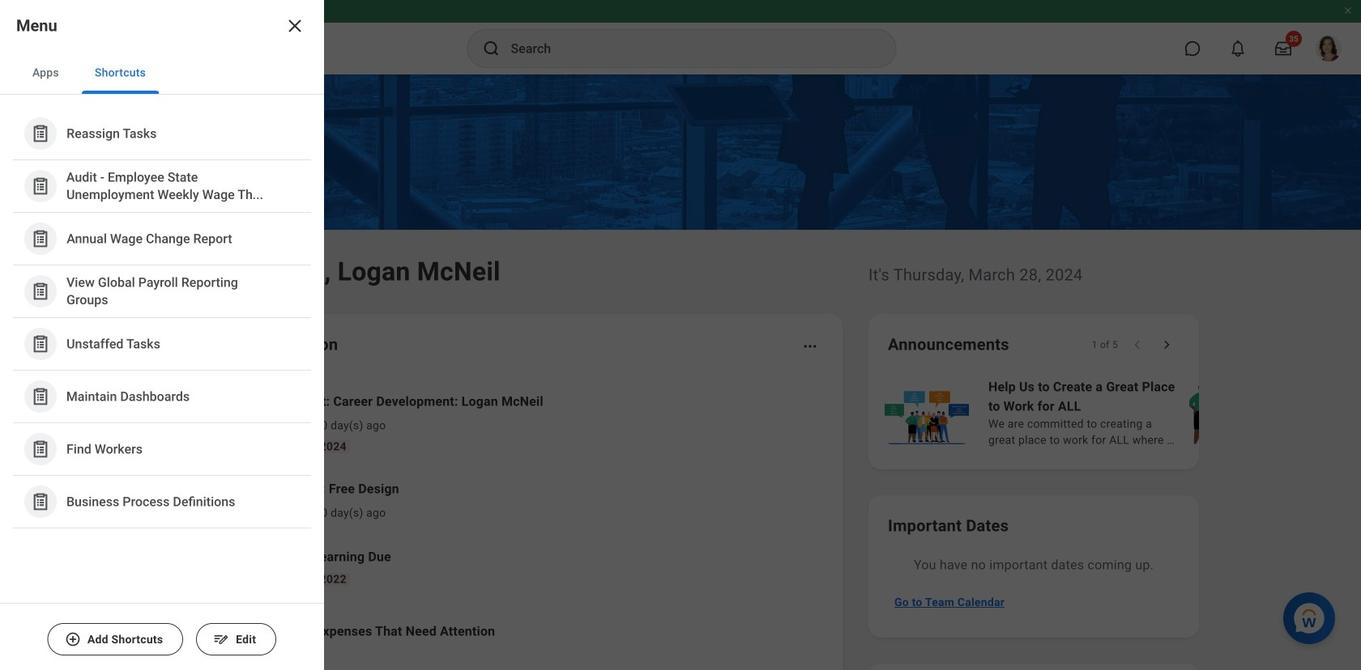Task type: vqa. For each thing, say whether or not it's contained in the screenshot.
the left More
no



Task type: locate. For each thing, give the bounding box(es) containing it.
1 clipboard image from the top
[[30, 387, 51, 407]]

banner
[[0, 0, 1361, 75]]

1 vertical spatial clipboard image
[[30, 440, 51, 460]]

0 vertical spatial inbox image
[[205, 411, 229, 435]]

1 inbox image from the top
[[205, 411, 229, 435]]

2 vertical spatial clipboard image
[[30, 492, 51, 513]]

plus circle image
[[65, 632, 81, 648]]

chevron right small image
[[1159, 337, 1175, 353]]

chevron left small image
[[1130, 337, 1146, 353]]

clipboard image
[[30, 124, 51, 144], [30, 176, 51, 196], [30, 229, 51, 249], [30, 282, 51, 302], [30, 334, 51, 355]]

list
[[0, 95, 324, 542], [882, 376, 1361, 451], [182, 379, 823, 664]]

global navigation dialog
[[0, 0, 324, 671]]

clipboard image
[[30, 387, 51, 407], [30, 440, 51, 460], [30, 492, 51, 513]]

status
[[1092, 339, 1118, 352]]

tab list
[[0, 52, 324, 95]]

4 clipboard image from the top
[[30, 282, 51, 302]]

2 clipboard image from the top
[[30, 176, 51, 196]]

main content
[[0, 75, 1361, 671]]

inbox image
[[205, 411, 229, 435], [205, 489, 229, 513]]

5 clipboard image from the top
[[30, 334, 51, 355]]

0 vertical spatial clipboard image
[[30, 387, 51, 407]]

1 vertical spatial inbox image
[[205, 489, 229, 513]]



Task type: describe. For each thing, give the bounding box(es) containing it.
search image
[[482, 39, 501, 58]]

profile logan mcneil element
[[1306, 31, 1352, 66]]

2 clipboard image from the top
[[30, 440, 51, 460]]

1 clipboard image from the top
[[30, 124, 51, 144]]

x image
[[285, 16, 305, 36]]

dashboard expenses image
[[205, 620, 229, 644]]

3 clipboard image from the top
[[30, 492, 51, 513]]

3 clipboard image from the top
[[30, 229, 51, 249]]

2 inbox image from the top
[[205, 489, 229, 513]]

close environment banner image
[[1343, 6, 1353, 15]]

notifications large image
[[1230, 41, 1246, 57]]

text edit image
[[213, 632, 229, 648]]

inbox large image
[[1275, 41, 1292, 57]]



